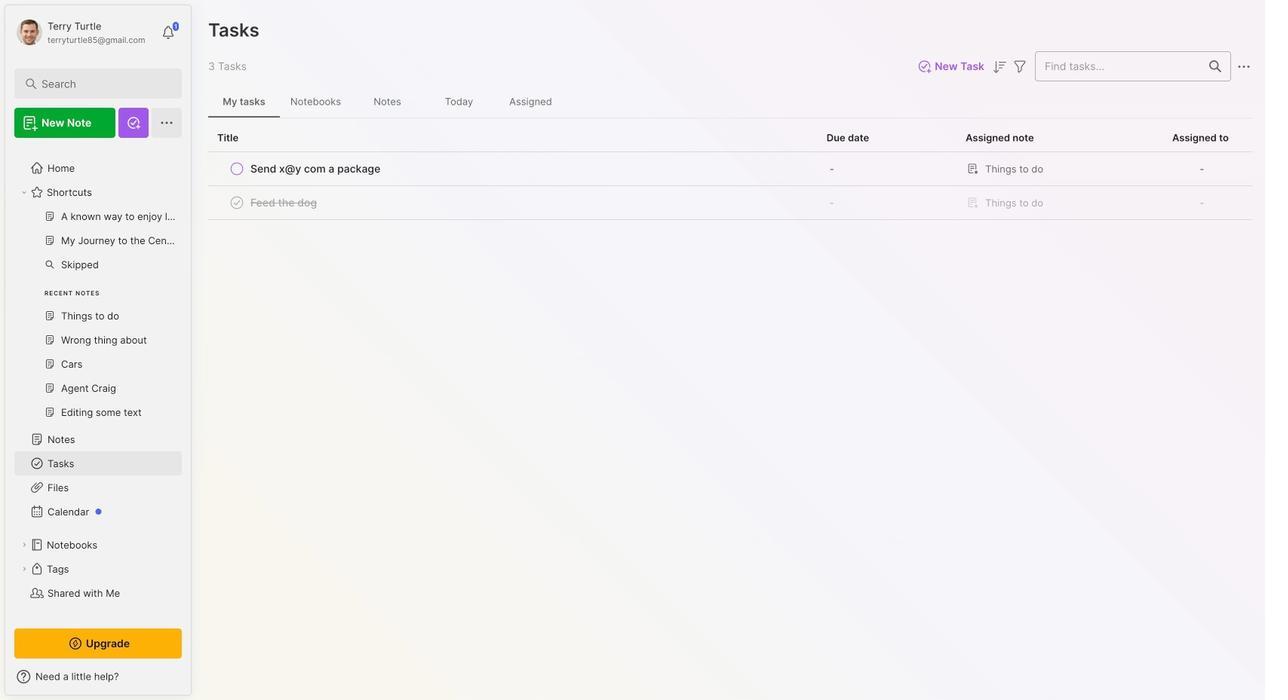 Task type: vqa. For each thing, say whether or not it's contained in the screenshot.
stack
no



Task type: locate. For each thing, give the bounding box(es) containing it.
tree
[[5, 147, 191, 639]]

group
[[14, 204, 182, 434]]

Sort tasks by… field
[[991, 57, 1009, 76]]

row group
[[208, 152, 1253, 220]]

tree inside main element
[[5, 147, 191, 639]]

main element
[[0, 0, 196, 701]]

expand tags image
[[20, 565, 29, 574]]

filter tasks image
[[1011, 58, 1029, 76]]

Filter tasks field
[[1011, 57, 1029, 76]]

row
[[208, 152, 1253, 186], [217, 158, 809, 180], [208, 186, 1253, 220], [217, 192, 809, 214]]

None search field
[[41, 75, 162, 93]]



Task type: describe. For each thing, give the bounding box(es) containing it.
feed the dog 1 cell
[[250, 195, 317, 211]]

More actions and view options field
[[1231, 57, 1253, 76]]

Account field
[[14, 17, 145, 48]]

none search field inside main element
[[41, 75, 162, 93]]

WHAT'S NEW field
[[5, 665, 191, 690]]

more actions and view options image
[[1235, 58, 1253, 76]]

click to collapse image
[[191, 673, 202, 691]]

send x@y com a package 0 cell
[[250, 161, 380, 177]]

expand notebooks image
[[20, 541, 29, 550]]

group inside main element
[[14, 204, 182, 434]]

Search text field
[[41, 77, 162, 91]]

Find tasks… text field
[[1036, 54, 1200, 79]]



